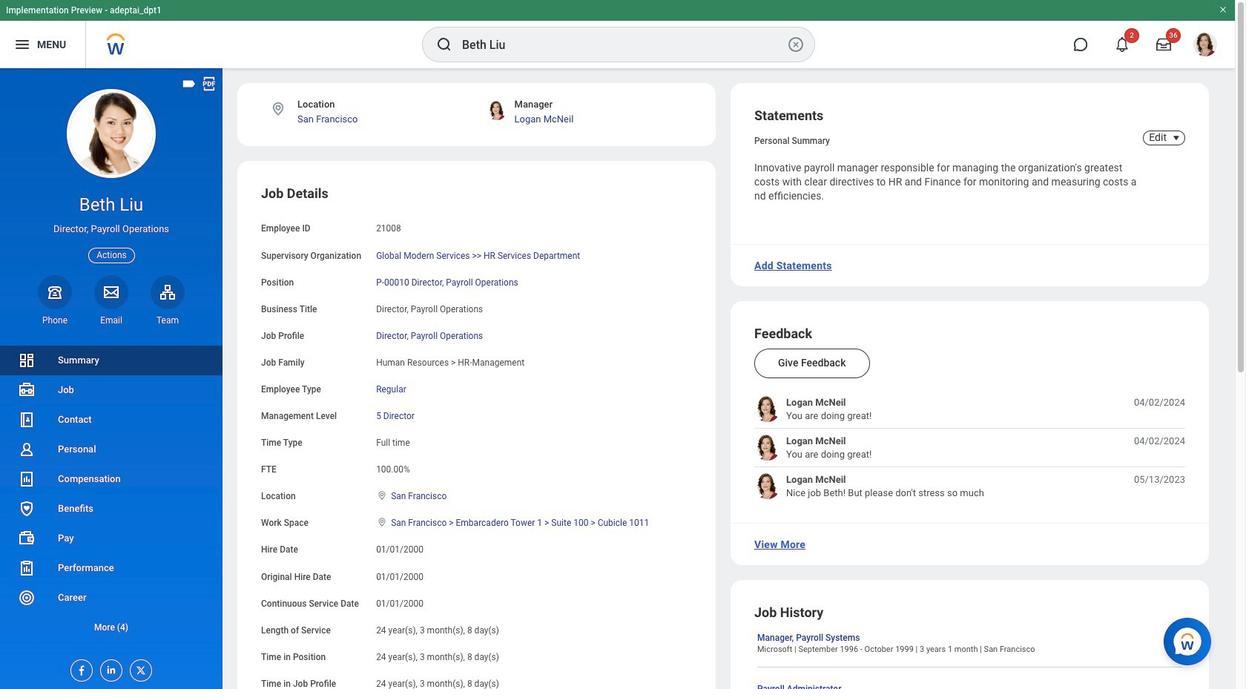 Task type: describe. For each thing, give the bounding box(es) containing it.
3 employee's photo (logan mcneil) image from the top
[[754, 473, 780, 499]]

0 horizontal spatial location image
[[270, 101, 286, 117]]

full time element
[[376, 435, 410, 448]]

job image
[[18, 381, 36, 399]]

view team image
[[159, 283, 177, 301]]

benefits image
[[18, 500, 36, 518]]

compensation image
[[18, 470, 36, 488]]

pay image
[[18, 530, 36, 547]]

navigation pane region
[[0, 68, 223, 689]]

linkedin image
[[101, 660, 117, 676]]

1 horizontal spatial list
[[754, 396, 1185, 499]]

search image
[[435, 36, 453, 53]]

phone image
[[45, 283, 65, 301]]

team beth liu element
[[151, 314, 185, 326]]

performance image
[[18, 559, 36, 577]]

contact image
[[18, 411, 36, 429]]



Task type: locate. For each thing, give the bounding box(es) containing it.
phone beth liu element
[[38, 314, 72, 326]]

caret down image
[[1167, 132, 1185, 144]]

1 employee's photo (logan mcneil) image from the top
[[754, 396, 780, 422]]

1 horizontal spatial location image
[[376, 517, 388, 528]]

mail image
[[102, 283, 120, 301]]

banner
[[0, 0, 1235, 68]]

inbox large image
[[1156, 37, 1171, 52]]

close environment banner image
[[1219, 5, 1228, 14]]

x image
[[131, 660, 147, 676]]

personal image
[[18, 441, 36, 458]]

employee's photo (logan mcneil) image
[[754, 396, 780, 422], [754, 435, 780, 461], [754, 473, 780, 499]]

location image
[[376, 490, 388, 501]]

1 vertical spatial employee's photo (logan mcneil) image
[[754, 435, 780, 461]]

profile logan mcneil image
[[1193, 33, 1217, 59]]

notifications large image
[[1115, 37, 1130, 52]]

2 vertical spatial employee's photo (logan mcneil) image
[[754, 473, 780, 499]]

0 horizontal spatial list
[[0, 346, 223, 642]]

personal summary element
[[754, 133, 830, 146]]

list
[[0, 346, 223, 642], [754, 396, 1185, 499]]

group
[[261, 185, 692, 689]]

facebook image
[[71, 660, 88, 676]]

email beth liu element
[[94, 314, 128, 326]]

summary image
[[18, 352, 36, 369]]

1 vertical spatial location image
[[376, 517, 388, 528]]

tag image
[[181, 76, 197, 92]]

justify image
[[13, 36, 31, 53]]

location image
[[270, 101, 286, 117], [376, 517, 388, 528]]

x circle image
[[787, 36, 805, 53]]

0 vertical spatial location image
[[270, 101, 286, 117]]

career image
[[18, 589, 36, 607]]

2 employee's photo (logan mcneil) image from the top
[[754, 435, 780, 461]]

0 vertical spatial employee's photo (logan mcneil) image
[[754, 396, 780, 422]]

Search Workday  search field
[[462, 28, 784, 61]]

view printable version (pdf) image
[[201, 76, 217, 92]]



Task type: vqa. For each thing, say whether or not it's contained in the screenshot.
x image
yes



